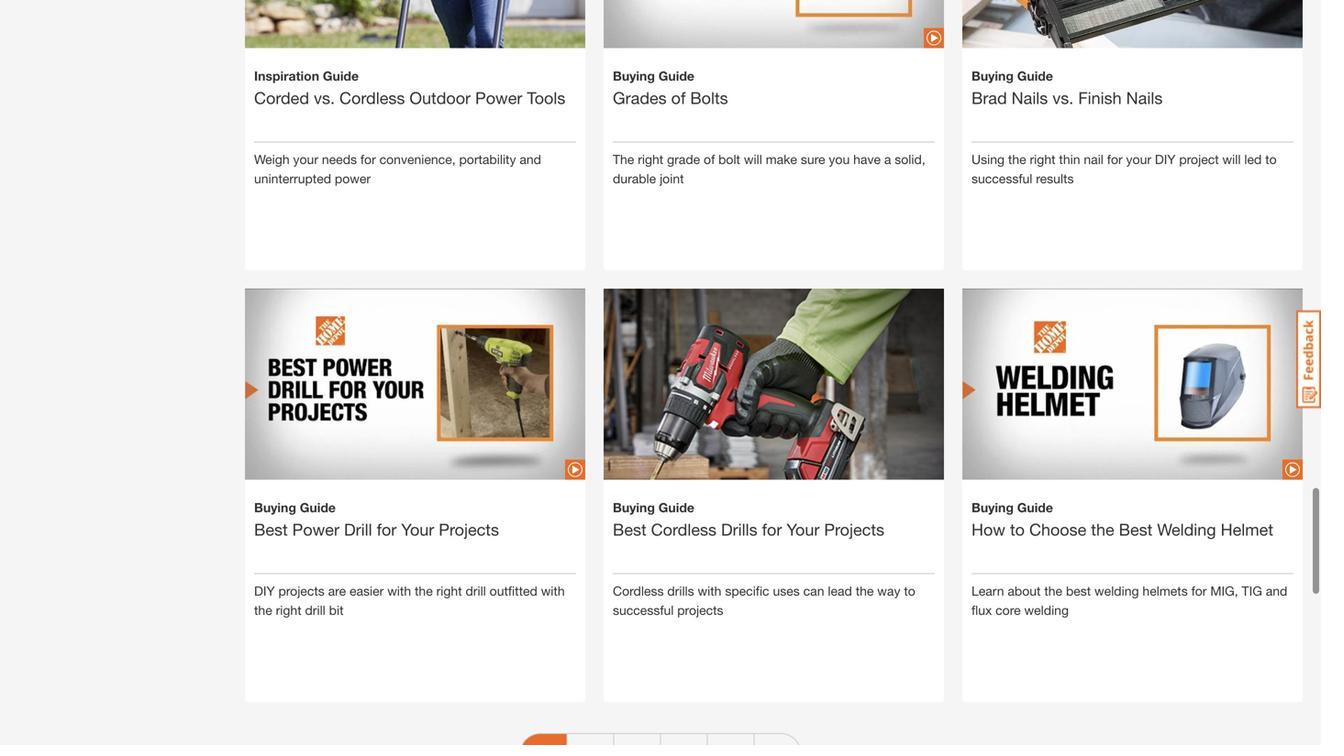 Task type: describe. For each thing, give the bounding box(es) containing it.
tools
[[527, 88, 566, 108]]

led
[[1245, 152, 1262, 167]]

learn about the best welding helmets for mig, tig and flux core welding
[[972, 584, 1288, 618]]

inspiration
[[254, 68, 319, 83]]

diy inside diy projects are easier with the right drill outfitted with the right drill bit
[[254, 584, 275, 599]]

1 with from the left
[[387, 584, 411, 599]]

projects inside cordless drills with specific uses can lead the way to successful projects
[[677, 603, 724, 618]]

right left outfitted
[[436, 584, 462, 599]]

your inside using the right thin nail for your diy project will led to successful results
[[1126, 152, 1152, 167]]

are
[[328, 584, 346, 599]]

best for best cordless drills for your projects
[[613, 520, 647, 540]]

joint
[[660, 171, 684, 186]]

for for cordless
[[762, 520, 782, 540]]

about
[[1008, 584, 1041, 599]]

way
[[877, 584, 901, 599]]

convenience,
[[380, 152, 456, 167]]

helmets
[[1143, 584, 1188, 599]]

of for bolt
[[704, 152, 715, 167]]

the inside buying guide how to choose the best welding helmet
[[1091, 520, 1114, 540]]

uninterrupted
[[254, 171, 331, 186]]

the inside using the right thin nail for your diy project will led to successful results
[[1008, 152, 1026, 167]]

guide for vs.
[[323, 68, 359, 83]]

weigh
[[254, 152, 290, 167]]

to inside using the right thin nail for your diy project will led to successful results
[[1265, 152, 1277, 167]]

your for drills
[[787, 520, 820, 540]]

drills
[[667, 584, 694, 599]]

using
[[972, 152, 1005, 167]]

your inside weigh your needs for convenience, portability and uninterrupted power
[[293, 152, 318, 167]]

portability
[[459, 152, 516, 167]]

diy inside using the right thin nail for your diy project will led to successful results
[[1155, 152, 1176, 167]]

the inside cordless drills with specific uses can lead the way to successful projects
[[856, 584, 874, 599]]

easier
[[350, 584, 384, 599]]

guide for to
[[1017, 500, 1053, 516]]

0 horizontal spatial drill
[[305, 603, 326, 618]]

the right easier
[[415, 584, 433, 599]]

best cordless drills for your projects image
[[604, 257, 944, 598]]

0 vertical spatial drill
[[466, 584, 486, 599]]

the right grade of bolt will make sure you have a solid, durable joint
[[613, 152, 926, 186]]

grade
[[667, 152, 700, 167]]

successful inside cordless drills with specific uses can lead the way to successful projects
[[613, 603, 674, 618]]

successful inside using the right thin nail for your diy project will led to successful results
[[972, 171, 1033, 186]]

to inside cordless drills with specific uses can lead the way to successful projects
[[904, 584, 916, 599]]

guide for nails
[[1017, 68, 1053, 83]]

best power drill for your projects image
[[245, 257, 585, 513]]

2 nails from the left
[[1126, 88, 1163, 108]]

the inside learn about the best welding helmets for mig, tig and flux core welding
[[1044, 584, 1063, 599]]

power
[[335, 171, 371, 186]]

and inside weigh your needs for convenience, portability and uninterrupted power
[[520, 152, 541, 167]]

grades
[[613, 88, 667, 108]]

bolt
[[719, 152, 740, 167]]

buying guide best cordless drills for your projects
[[613, 500, 884, 540]]

weigh your needs for convenience, portability and uninterrupted power
[[254, 152, 541, 186]]

guide for cordless
[[659, 500, 694, 516]]

guide for power
[[300, 500, 336, 516]]

helmet
[[1221, 520, 1274, 540]]

learn
[[972, 584, 1004, 599]]

inspiration guide corded vs. cordless outdoor power tools
[[254, 68, 566, 108]]

and inside learn about the best welding helmets for mig, tig and flux core welding
[[1266, 584, 1288, 599]]

buying for grades of bolts
[[613, 68, 655, 83]]

projects inside diy projects are easier with the right drill outfitted with the right drill bit
[[278, 584, 325, 599]]

buying for best cordless drills for your projects
[[613, 500, 655, 516]]

finish
[[1078, 88, 1122, 108]]

best
[[1066, 584, 1091, 599]]

right inside the right grade of bolt will make sure you have a solid, durable joint
[[638, 152, 664, 167]]

1 horizontal spatial welding
[[1095, 584, 1139, 599]]

cordless inside cordless drills with specific uses can lead the way to successful projects
[[613, 584, 664, 599]]

drill
[[344, 520, 372, 540]]

will inside using the right thin nail for your diy project will led to successful results
[[1223, 152, 1241, 167]]

power inside buying guide best power drill for your projects
[[292, 520, 339, 540]]



Task type: locate. For each thing, give the bounding box(es) containing it.
1 your from the left
[[293, 152, 318, 167]]

buying for brad nails vs. finish nails
[[972, 68, 1014, 83]]

2 with from the left
[[541, 584, 565, 599]]

to
[[1265, 152, 1277, 167], [1010, 520, 1025, 540], [904, 584, 916, 599]]

to inside buying guide how to choose the best welding helmet
[[1010, 520, 1025, 540]]

outdoor
[[410, 88, 471, 108]]

diy left project
[[1155, 152, 1176, 167]]

best inside the buying guide best cordless drills for your projects
[[613, 520, 647, 540]]

will left led
[[1223, 152, 1241, 167]]

nails
[[1012, 88, 1048, 108], [1126, 88, 1163, 108]]

0 vertical spatial projects
[[278, 584, 325, 599]]

2 your from the left
[[1126, 152, 1152, 167]]

1 horizontal spatial best
[[613, 520, 647, 540]]

0 horizontal spatial power
[[292, 520, 339, 540]]

with right outfitted
[[541, 584, 565, 599]]

projects up outfitted
[[439, 520, 499, 540]]

2 your from the left
[[787, 520, 820, 540]]

right left bit
[[276, 603, 302, 618]]

projects for best power drill for your projects
[[439, 520, 499, 540]]

core
[[996, 603, 1021, 618]]

0 horizontal spatial to
[[904, 584, 916, 599]]

1 horizontal spatial projects
[[824, 520, 884, 540]]

0 horizontal spatial of
[[671, 88, 686, 108]]

vs. left finish
[[1053, 88, 1074, 108]]

for right drills
[[762, 520, 782, 540]]

make
[[766, 152, 797, 167]]

buying
[[613, 68, 655, 83], [972, 68, 1014, 83], [254, 500, 296, 516], [613, 500, 655, 516], [972, 500, 1014, 516]]

1 horizontal spatial projects
[[677, 603, 724, 618]]

1 vertical spatial to
[[1010, 520, 1025, 540]]

of for bolts
[[671, 88, 686, 108]]

1 horizontal spatial of
[[704, 152, 715, 167]]

1 horizontal spatial diy
[[1155, 152, 1176, 167]]

1 horizontal spatial drill
[[466, 584, 486, 599]]

0 vertical spatial successful
[[972, 171, 1033, 186]]

successful down drills
[[613, 603, 674, 618]]

buying guide grades of bolts
[[613, 68, 728, 108]]

welding
[[1157, 520, 1216, 540]]

bolts
[[690, 88, 728, 108]]

for inside using the right thin nail for your diy project will led to successful results
[[1107, 152, 1123, 167]]

0 horizontal spatial vs.
[[314, 88, 335, 108]]

1 horizontal spatial will
[[1223, 152, 1241, 167]]

1 vertical spatial welding
[[1024, 603, 1069, 618]]

1 vertical spatial successful
[[613, 603, 674, 618]]

will
[[744, 152, 762, 167], [1223, 152, 1241, 167]]

your for drill
[[401, 520, 434, 540]]

specific
[[725, 584, 769, 599]]

welding down about
[[1024, 603, 1069, 618]]

best inside buying guide how to choose the best welding helmet
[[1119, 520, 1153, 540]]

project
[[1179, 152, 1219, 167]]

for inside weigh your needs for convenience, portability and uninterrupted power
[[360, 152, 376, 167]]

projects down drills
[[677, 603, 724, 618]]

nails right finish
[[1126, 88, 1163, 108]]

cordless drills with specific uses can lead the way to successful projects
[[613, 584, 916, 618]]

0 horizontal spatial with
[[387, 584, 411, 599]]

with right drills
[[698, 584, 722, 599]]

power left tools
[[475, 88, 522, 108]]

power inside 'inspiration guide corded vs. cordless outdoor power tools'
[[475, 88, 522, 108]]

for inside buying guide best power drill for your projects
[[377, 520, 397, 540]]

guide inside buying guide brad nails vs. finish nails
[[1017, 68, 1053, 83]]

your
[[401, 520, 434, 540], [787, 520, 820, 540]]

corded
[[254, 88, 309, 108]]

1 horizontal spatial vs.
[[1053, 88, 1074, 108]]

1 will from the left
[[744, 152, 762, 167]]

diy left are
[[254, 584, 275, 599]]

using the right thin nail for your diy project will led to successful results
[[972, 152, 1277, 186]]

guide inside 'inspiration guide corded vs. cordless outdoor power tools'
[[323, 68, 359, 83]]

needs
[[322, 152, 357, 167]]

guide
[[323, 68, 359, 83], [659, 68, 694, 83], [1017, 68, 1053, 83], [300, 500, 336, 516], [659, 500, 694, 516], [1017, 500, 1053, 516]]

for inside learn about the best welding helmets for mig, tig and flux core welding
[[1192, 584, 1207, 599]]

welding
[[1095, 584, 1139, 599], [1024, 603, 1069, 618]]

will inside the right grade of bolt will make sure you have a solid, durable joint
[[744, 152, 762, 167]]

1 vs. from the left
[[314, 88, 335, 108]]

2 vs. from the left
[[1053, 88, 1074, 108]]

the left bit
[[254, 603, 272, 618]]

1 horizontal spatial successful
[[972, 171, 1033, 186]]

for left mig,
[[1192, 584, 1207, 599]]

results
[[1036, 171, 1074, 186]]

guide for of
[[659, 68, 694, 83]]

projects
[[439, 520, 499, 540], [824, 520, 884, 540]]

for for thin
[[1107, 152, 1123, 167]]

how
[[972, 520, 1006, 540]]

1 vertical spatial power
[[292, 520, 339, 540]]

0 horizontal spatial your
[[401, 520, 434, 540]]

will right bolt
[[744, 152, 762, 167]]

projects inside the buying guide best cordless drills for your projects
[[824, 520, 884, 540]]

buying inside buying guide best power drill for your projects
[[254, 500, 296, 516]]

0 horizontal spatial nails
[[1012, 88, 1048, 108]]

for right drill
[[377, 520, 397, 540]]

0 horizontal spatial best
[[254, 520, 288, 540]]

2 horizontal spatial best
[[1119, 520, 1153, 540]]

nails right brad
[[1012, 88, 1048, 108]]

solid,
[[895, 152, 926, 167]]

2 vertical spatial cordless
[[613, 584, 664, 599]]

of left bolt
[[704, 152, 715, 167]]

nail
[[1084, 152, 1104, 167]]

successful down using
[[972, 171, 1033, 186]]

1 horizontal spatial to
[[1010, 520, 1025, 540]]

2 horizontal spatial with
[[698, 584, 722, 599]]

mig,
[[1211, 584, 1238, 599]]

1 vertical spatial diy
[[254, 584, 275, 599]]

brad
[[972, 88, 1007, 108]]

0 vertical spatial of
[[671, 88, 686, 108]]

how to choose the best welding helmet image
[[962, 257, 1303, 513]]

the left best
[[1044, 584, 1063, 599]]

vs. right corded
[[314, 88, 335, 108]]

guide inside buying guide grades of bolts
[[659, 68, 694, 83]]

buying guide brad nails vs. finish nails
[[972, 68, 1163, 108]]

can
[[803, 584, 824, 599]]

vs.
[[314, 88, 335, 108], [1053, 88, 1074, 108]]

1 your from the left
[[401, 520, 434, 540]]

feedback link image
[[1296, 310, 1321, 409]]

lead
[[828, 584, 852, 599]]

1 best from the left
[[254, 520, 288, 540]]

to right how
[[1010, 520, 1025, 540]]

buying inside buying guide how to choose the best welding helmet
[[972, 500, 1014, 516]]

your inside buying guide best power drill for your projects
[[401, 520, 434, 540]]

0 horizontal spatial projects
[[278, 584, 325, 599]]

guide inside buying guide how to choose the best welding helmet
[[1017, 500, 1053, 516]]

buying for best power drill for your projects
[[254, 500, 296, 516]]

your right nail
[[1126, 152, 1152, 167]]

1 vertical spatial and
[[1266, 584, 1288, 599]]

durable
[[613, 171, 656, 186]]

vs. inside buying guide brad nails vs. finish nails
[[1053, 88, 1074, 108]]

diy
[[1155, 152, 1176, 167], [254, 584, 275, 599]]

1 projects from the left
[[439, 520, 499, 540]]

the
[[1008, 152, 1026, 167], [1091, 520, 1114, 540], [415, 584, 433, 599], [856, 584, 874, 599], [1044, 584, 1063, 599], [254, 603, 272, 618]]

the right using
[[1008, 152, 1026, 167]]

uses
[[773, 584, 800, 599]]

guide inside the buying guide best cordless drills for your projects
[[659, 500, 694, 516]]

the left the way
[[856, 584, 874, 599]]

your
[[293, 152, 318, 167], [1126, 152, 1152, 167]]

drill
[[466, 584, 486, 599], [305, 603, 326, 618]]

outfitted
[[490, 584, 537, 599]]

1 vertical spatial drill
[[305, 603, 326, 618]]

right
[[638, 152, 664, 167], [1030, 152, 1056, 167], [436, 584, 462, 599], [276, 603, 302, 618]]

projects for best cordless drills for your projects
[[824, 520, 884, 540]]

the right choose
[[1091, 520, 1114, 540]]

to right led
[[1265, 152, 1277, 167]]

of inside buying guide grades of bolts
[[671, 88, 686, 108]]

0 horizontal spatial welding
[[1024, 603, 1069, 618]]

drill left bit
[[305, 603, 326, 618]]

your right drill
[[401, 520, 434, 540]]

buying inside buying guide grades of bolts
[[613, 68, 655, 83]]

bit
[[329, 603, 344, 618]]

projects left are
[[278, 584, 325, 599]]

0 vertical spatial cordless
[[340, 88, 405, 108]]

best inside buying guide best power drill for your projects
[[254, 520, 288, 540]]

1 vertical spatial projects
[[677, 603, 724, 618]]

best for best power drill for your projects
[[254, 520, 288, 540]]

1 horizontal spatial nails
[[1126, 88, 1163, 108]]

2 vertical spatial to
[[904, 584, 916, 599]]

with inside cordless drills with specific uses can lead the way to successful projects
[[698, 584, 722, 599]]

2 projects from the left
[[824, 520, 884, 540]]

successful
[[972, 171, 1033, 186], [613, 603, 674, 618]]

your inside the buying guide best cordless drills for your projects
[[787, 520, 820, 540]]

2 will from the left
[[1223, 152, 1241, 167]]

0 vertical spatial to
[[1265, 152, 1277, 167]]

buying for how to choose the best welding helmet
[[972, 500, 1014, 516]]

1 horizontal spatial your
[[787, 520, 820, 540]]

cordless
[[340, 88, 405, 108], [651, 520, 717, 540], [613, 584, 664, 599]]

and right portability
[[520, 152, 541, 167]]

2 best from the left
[[613, 520, 647, 540]]

for right nail
[[1107, 152, 1123, 167]]

drill left outfitted
[[466, 584, 486, 599]]

with
[[387, 584, 411, 599], [541, 584, 565, 599], [698, 584, 722, 599]]

0 vertical spatial welding
[[1095, 584, 1139, 599]]

choose
[[1029, 520, 1087, 540]]

projects up the lead
[[824, 520, 884, 540]]

1 horizontal spatial with
[[541, 584, 565, 599]]

1 horizontal spatial your
[[1126, 152, 1152, 167]]

0 vertical spatial and
[[520, 152, 541, 167]]

1 vertical spatial cordless
[[651, 520, 717, 540]]

1 nails from the left
[[1012, 88, 1048, 108]]

right inside using the right thin nail for your diy project will led to successful results
[[1030, 152, 1056, 167]]

sure
[[801, 152, 825, 167]]

welding right best
[[1095, 584, 1139, 599]]

buying inside the buying guide best cordless drills for your projects
[[613, 500, 655, 516]]

buying guide how to choose the best welding helmet
[[972, 500, 1274, 540]]

diy projects are easier with the right drill outfitted with the right drill bit
[[254, 584, 565, 618]]

buying inside buying guide brad nails vs. finish nails
[[972, 68, 1014, 83]]

3 with from the left
[[698, 584, 722, 599]]

of inside the right grade of bolt will make sure you have a solid, durable joint
[[704, 152, 715, 167]]

3 best from the left
[[1119, 520, 1153, 540]]

the
[[613, 152, 634, 167]]

0 horizontal spatial diy
[[254, 584, 275, 599]]

projects inside buying guide best power drill for your projects
[[439, 520, 499, 540]]

flux
[[972, 603, 992, 618]]

have
[[853, 152, 881, 167]]

1 horizontal spatial and
[[1266, 584, 1288, 599]]

for
[[360, 152, 376, 167], [1107, 152, 1123, 167], [377, 520, 397, 540], [762, 520, 782, 540], [1192, 584, 1207, 599]]

of
[[671, 88, 686, 108], [704, 152, 715, 167]]

for for power
[[377, 520, 397, 540]]

vs. inside 'inspiration guide corded vs. cordless outdoor power tools'
[[314, 88, 335, 108]]

0 vertical spatial diy
[[1155, 152, 1176, 167]]

0 horizontal spatial projects
[[439, 520, 499, 540]]

right up the durable on the top of the page
[[638, 152, 664, 167]]

power left drill
[[292, 520, 339, 540]]

buying guide best power drill for your projects
[[254, 500, 499, 540]]

and
[[520, 152, 541, 167], [1266, 584, 1288, 599]]

1 horizontal spatial power
[[475, 88, 522, 108]]

guide inside buying guide best power drill for your projects
[[300, 500, 336, 516]]

thin
[[1059, 152, 1080, 167]]

0 horizontal spatial your
[[293, 152, 318, 167]]

your up uninterrupted at the top of page
[[293, 152, 318, 167]]

a
[[884, 152, 891, 167]]

right up results
[[1030, 152, 1056, 167]]

of left the bolts
[[671, 88, 686, 108]]

0 horizontal spatial and
[[520, 152, 541, 167]]

with right easier
[[387, 584, 411, 599]]

0 vertical spatial power
[[475, 88, 522, 108]]

cordless inside 'inspiration guide corded vs. cordless outdoor power tools'
[[340, 88, 405, 108]]

2 horizontal spatial to
[[1265, 152, 1277, 167]]

1 vertical spatial of
[[704, 152, 715, 167]]

for up the power
[[360, 152, 376, 167]]

and right the tig
[[1266, 584, 1288, 599]]

you
[[829, 152, 850, 167]]

0 horizontal spatial will
[[744, 152, 762, 167]]

cordless inside the buying guide best cordless drills for your projects
[[651, 520, 717, 540]]

to right the way
[[904, 584, 916, 599]]

best
[[254, 520, 288, 540], [613, 520, 647, 540], [1119, 520, 1153, 540]]

your up can
[[787, 520, 820, 540]]

tig
[[1242, 584, 1262, 599]]

power
[[475, 88, 522, 108], [292, 520, 339, 540]]

projects
[[278, 584, 325, 599], [677, 603, 724, 618]]

for inside the buying guide best cordless drills for your projects
[[762, 520, 782, 540]]

drills
[[721, 520, 758, 540]]

0 horizontal spatial successful
[[613, 603, 674, 618]]



Task type: vqa. For each thing, say whether or not it's contained in the screenshot.
2022 related to Pro
no



